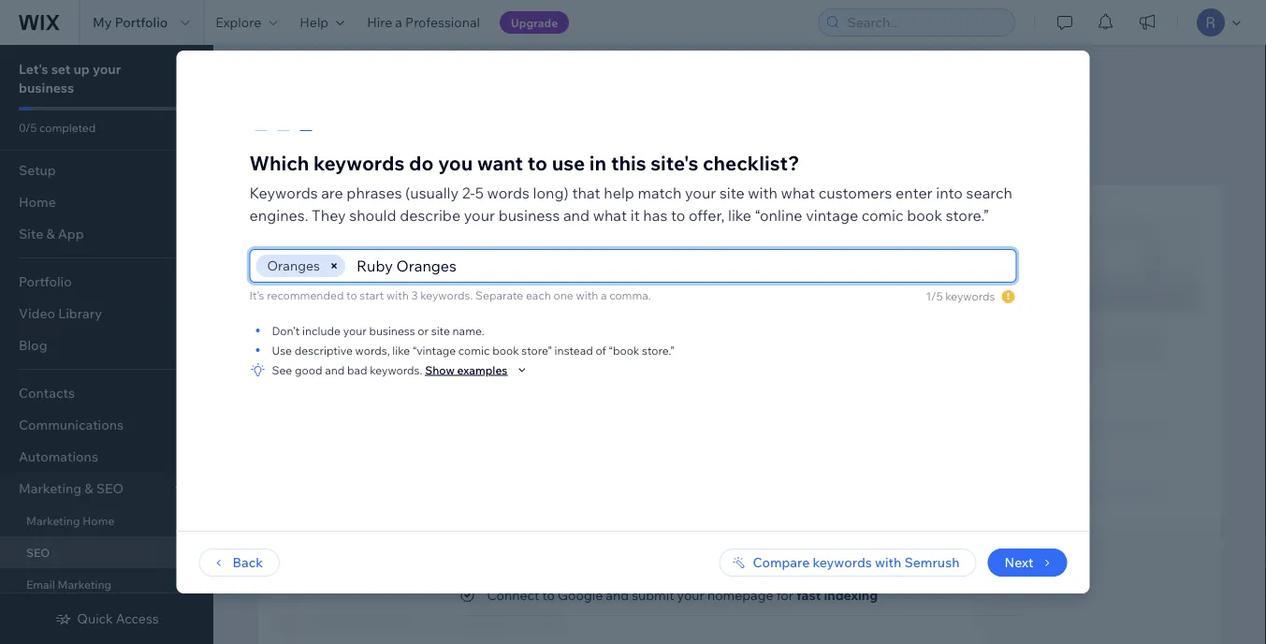 Task type: vqa. For each thing, say whether or not it's contained in the screenshot.
business to the top
yes



Task type: describe. For each thing, give the bounding box(es) containing it.
indexing
[[824, 587, 878, 603]]

1 horizontal spatial home
[[83, 514, 115, 528]]

the inside see how the seo setup checklist helps this site. watch video
[[1076, 329, 1096, 345]]

let's
[[19, 61, 48, 77]]

professional
[[406, 14, 480, 30]]

brand
[[345, 198, 378, 212]]

connect
[[487, 587, 540, 603]]

with right one on the top left
[[576, 288, 599, 302]]

2
[[950, 198, 956, 212]]

5
[[475, 184, 484, 202]]

store." inside which keywords do you want to use in this site's checklist? keywords are phrases (usually 2-5 words long) that help match your site with what customers enter into search engines. they should describe your business and what it has to offer, like "online vintage comic book store."
[[946, 206, 990, 225]]

of
[[596, 343, 607, 357]]

1 vertical spatial or
[[418, 324, 429, 338]]

compare
[[753, 554, 810, 571]]

1 : from the left
[[412, 198, 414, 212]]

found for checklist
[[624, 142, 665, 161]]

show
[[425, 363, 455, 377]]

video
[[1062, 362, 1098, 379]]

seo learning hub link
[[1048, 419, 1161, 436]]

should
[[350, 206, 397, 225]]

store"
[[522, 343, 552, 357]]

1 horizontal spatial all
[[550, 547, 564, 563]]

setup inside 'link'
[[19, 162, 56, 178]]

which keywords do you want to use in this site's checklist? keywords are phrases (usually 2-5 words long) that help match your site with what customers enter into search engines. they should describe your business and what it has to offer, like "online vintage comic book store."
[[250, 150, 1013, 225]]

email marketing link
[[0, 568, 206, 600]]

checklist?
[[703, 150, 800, 175]]

seo link
[[0, 537, 206, 568]]

0/5 completed
[[19, 120, 96, 134]]

2 business from the left
[[417, 198, 464, 212]]

email
[[26, 577, 55, 591]]

help inside the seo setup checklist complete all checklist tasks to help this site get found in search results.
[[506, 142, 537, 161]]

checklist inside see how the seo setup checklist helps this site. watch video
[[1020, 346, 1077, 362]]

3 business from the left
[[547, 198, 594, 212]]

2-
[[462, 184, 475, 202]]

1 horizontal spatial search
[[785, 547, 826, 563]]

0 horizontal spatial home
[[19, 194, 56, 210]]

automations
[[19, 449, 98, 465]]

compare keywords with semrush
[[753, 554, 960, 571]]

1 horizontal spatial what
[[781, 184, 816, 202]]

site inside step 1: get the homepage ready for google search help get this site found online by completing these essential tasks.
[[362, 287, 383, 303]]

2 location from the left
[[596, 198, 642, 212]]

the seo setup checklist complete all checklist tasks to help this site get found in search results.
[[292, 96, 785, 161]]

customers
[[819, 184, 893, 202]]

words
[[487, 184, 530, 202]]

results.
[[734, 142, 785, 161]]

to left start
[[347, 288, 357, 302]]

0 horizontal spatial comic
[[459, 343, 490, 357]]

your up offer,
[[685, 184, 717, 202]]

2 horizontal spatial search
[[881, 198, 918, 212]]

hire for hire a professional
[[367, 14, 393, 30]]

0 horizontal spatial store."
[[642, 343, 675, 357]]

back
[[233, 554, 263, 571]]

with inside which keywords do you want to use in this site's checklist? keywords are phrases (usually 2-5 words long) that help match your site with what customers enter into search engines. they should describe your business and what it has to offer, like "online vintage comic book store."
[[748, 184, 778, 202]]

recommended
[[267, 288, 344, 302]]

show examples
[[425, 363, 508, 377]]

like inside which keywords do you want to use in this site's checklist? keywords are phrases (usually 2-5 words long) that help match your site with what customers enter into search engines. they should describe your business and what it has to offer, like "online vintage comic book store."
[[728, 206, 752, 225]]

setup inside see how the seo setup checklist helps this site. watch video
[[1129, 329, 1166, 345]]

1 business from the left
[[281, 198, 329, 212]]

submit
[[632, 587, 675, 603]]

in inside the seo setup checklist complete all checklist tasks to help this site get found in search results.
[[669, 142, 681, 161]]

0 vertical spatial or
[[331, 198, 343, 212]]

quick access
[[77, 611, 159, 627]]

see for see good and bad keywords.
[[272, 363, 292, 377]]

want
[[478, 150, 523, 175]]

tasks inside the seo setup checklist complete all checklist tasks to help this site get found in search results.
[[449, 142, 485, 161]]

found for the
[[386, 287, 422, 303]]

are
[[321, 184, 343, 202]]

marketing & seo button
[[0, 473, 206, 505]]

automations link
[[0, 441, 206, 473]]

seo right an
[[1095, 482, 1122, 499]]

to up submit
[[659, 547, 672, 563]]

seo inside see how the seo setup checklist helps this site. watch video
[[1099, 329, 1126, 345]]

with left the 3
[[387, 288, 409, 302]]

see how the seo setup checklist helps this site. watch video
[[1020, 329, 1166, 379]]

site up connect to google and submit your homepage for fast indexing
[[740, 547, 762, 563]]

phrases
[[347, 184, 402, 202]]

help inside which keywords do you want to use in this site's checklist? keywords are phrases (usually 2-5 words long) that help match your site with what customers enter into search engines. they should describe your business and what it has to offer, like "online vintage comic book store."
[[604, 184, 635, 202]]

business inside let's set up your business
[[19, 80, 74, 96]]

don't
[[272, 324, 300, 338]]

hire an seo expert link
[[1048, 482, 1164, 499]]

0 vertical spatial keywords.
[[421, 288, 473, 302]]

setup link
[[0, 154, 206, 186]]

up inside let's set up your business
[[74, 61, 90, 77]]

1 vertical spatial book
[[493, 343, 519, 357]]

2 vertical spatial for
[[777, 587, 794, 603]]

how
[[1047, 329, 1073, 345]]

complete all checklist tasks to set up this site for search results
[[487, 547, 870, 563]]

1 horizontal spatial checklist
[[567, 547, 621, 563]]

1 vertical spatial up
[[696, 547, 712, 563]]

good
[[295, 363, 323, 377]]

marketing for marketing & seo
[[19, 480, 82, 497]]

oranges
[[267, 257, 320, 274]]

seo up email
[[26, 545, 50, 559]]

checklist inside the seo setup checklist complete all checklist tasks to help this site get found in search results.
[[516, 96, 651, 134]]

step 1: get the homepage ready for google search help get this site found online by completing these essential tasks.
[[281, 266, 685, 303]]

next button
[[988, 549, 1068, 577]]

to left use
[[528, 150, 548, 175]]

use descriptive words, like "vintage comic book store" instead of "book store."
[[272, 343, 675, 357]]

2 vertical spatial marketing
[[58, 577, 112, 591]]

and inside which keywords do you want to use in this site's checklist? keywords are phrases (usually 2-5 words long) that help match your site with what customers enter into search engines. they should describe your business and what it has to offer, like "online vintage comic book store."
[[564, 206, 590, 225]]

your down 5
[[464, 206, 495, 225]]

watch
[[1020, 362, 1059, 379]]

bad
[[347, 363, 368, 377]]

include
[[303, 324, 341, 338]]

this inside see how the seo setup checklist helps this site. watch video
[[1116, 346, 1139, 362]]

they
[[312, 206, 346, 225]]

hire a professional
[[367, 14, 480, 30]]

marketing for marketing home
[[26, 514, 80, 528]]

keywords for 1/5
[[946, 289, 996, 303]]

1 vertical spatial keywords.
[[370, 363, 423, 377]]

essential
[[593, 287, 647, 303]]

1 horizontal spatial business
[[369, 324, 415, 338]]

get inside the seo setup checklist complete all checklist tasks to help this site get found in search results.
[[597, 142, 621, 161]]

complete inside the seo setup checklist complete all checklist tasks to help this site get found in search results.
[[292, 142, 361, 161]]

marketing home link
[[0, 505, 206, 537]]

1 vertical spatial what
[[593, 206, 627, 225]]

ready
[[470, 266, 511, 285]]

descriptive
[[295, 343, 353, 357]]

by
[[466, 287, 481, 303]]

book inside which keywords do you want to use in this site's checklist? keywords are phrases (usually 2-5 words long) that help match your site with what customers enter into search engines. they should describe your business and what it has to offer, like "online vintage comic book store."
[[908, 206, 943, 225]]

2 term from the left
[[920, 198, 947, 212]]

0 horizontal spatial like
[[393, 343, 410, 357]]

see good and bad keywords.
[[272, 363, 423, 377]]

1 vertical spatial google
[[558, 587, 603, 603]]

to right "has"
[[671, 206, 686, 225]]

fast
[[797, 587, 821, 603]]

long)
[[533, 184, 569, 202]]

with inside button
[[875, 554, 902, 571]]

helps
[[1080, 346, 1113, 362]]

seo left learning
[[1048, 419, 1076, 436]]

this inside step 1: get the homepage ready for google search help get this site found online by completing these essential tasks.
[[336, 287, 359, 303]]

1 location from the left
[[495, 198, 542, 212]]

keywords : business search term 1, business search term 2
[[645, 198, 956, 212]]

google inside step 1: get the homepage ready for google search help get this site found online by completing these essential tasks.
[[538, 266, 591, 285]]

setup inside the seo setup checklist complete all checklist tasks to help this site get found in search results.
[[423, 96, 509, 134]]

compare keywords with semrush button
[[720, 549, 977, 577]]

examples
[[457, 363, 508, 377]]

2/7
[[889, 277, 907, 291]]



Task type: locate. For each thing, give the bounding box(es) containing it.
use
[[552, 150, 585, 175]]

1:12
[[1160, 278, 1183, 294]]

it's
[[250, 288, 265, 302]]

site up that
[[569, 142, 594, 161]]

help button
[[289, 0, 356, 45]]

use
[[272, 343, 292, 357]]

enter
[[896, 184, 933, 202]]

0 vertical spatial what
[[781, 184, 816, 202]]

1 horizontal spatial keywords
[[813, 554, 873, 571]]

location left "has"
[[596, 198, 642, 212]]

keywords. right the 3
[[421, 288, 473, 302]]

hire for hire an seo expert
[[1048, 482, 1074, 499]]

0 vertical spatial business
[[19, 80, 74, 96]]

hire left an
[[1048, 482, 1074, 499]]

help inside step 1: get the homepage ready for google search help get this site found online by completing these essential tasks.
[[281, 287, 310, 303]]

keywords inside which keywords do you want to use in this site's checklist? keywords are phrases (usually 2-5 words long) that help match your site with what customers enter into search engines. they should describe your business and what it has to offer, like "online vintage comic book store."
[[250, 184, 318, 202]]

found up match on the right of the page
[[624, 142, 665, 161]]

for up completing on the left top of the page
[[514, 266, 535, 285]]

checklist up watch
[[1020, 346, 1077, 362]]

setup up you
[[423, 96, 509, 134]]

keywords right it
[[645, 198, 699, 212]]

0 vertical spatial search
[[684, 142, 731, 161]]

help up words
[[506, 142, 537, 161]]

1 horizontal spatial in
[[669, 142, 681, 161]]

: right words
[[542, 198, 544, 212]]

1 vertical spatial help
[[281, 287, 310, 303]]

0 horizontal spatial keywords
[[250, 184, 318, 202]]

1 horizontal spatial checklist
[[1020, 346, 1077, 362]]

a left comma.
[[601, 288, 607, 302]]

book down enter
[[908, 206, 943, 225]]

setup down '0/5'
[[19, 162, 56, 178]]

what left 1,
[[781, 184, 816, 202]]

4 business from the left
[[704, 198, 751, 212]]

next
[[1005, 554, 1034, 571]]

0 horizontal spatial found
[[386, 287, 422, 303]]

found right start
[[386, 287, 422, 303]]

business down checklist?
[[704, 198, 751, 212]]

2 vertical spatial setup
[[1129, 329, 1166, 345]]

setup up site.
[[1129, 329, 1166, 345]]

homepage up the 3
[[390, 266, 466, 285]]

search inside which keywords do you want to use in this site's checklist? keywords are phrases (usually 2-5 words long) that help match your site with what customers enter into search engines. they should describe your business and what it has to offer, like "online vintage comic book store."
[[967, 184, 1013, 202]]

0 vertical spatial complete
[[292, 142, 361, 161]]

Search... field
[[842, 9, 1009, 36]]

search left into
[[881, 198, 918, 212]]

marketing inside dropdown button
[[19, 480, 82, 497]]

access
[[116, 611, 159, 627]]

business down 'which' at left top
[[281, 198, 329, 212]]

get
[[333, 266, 359, 285]]

seo inside the seo setup checklist complete all checklist tasks to help this site get found in search results.
[[353, 96, 416, 134]]

search inside step 1: get the homepage ready for google search help get this site found online by completing these essential tasks.
[[594, 266, 645, 285]]

1 horizontal spatial or
[[418, 324, 429, 338]]

vintage
[[806, 206, 859, 225]]

upgrade button
[[500, 11, 569, 34]]

with up "online
[[748, 184, 778, 202]]

0 horizontal spatial keywords
[[314, 150, 405, 175]]

1 horizontal spatial book
[[908, 206, 943, 225]]

match
[[638, 184, 682, 202]]

0 vertical spatial keywords
[[314, 150, 405, 175]]

and left submit
[[606, 587, 629, 603]]

the inside step 1: get the homepage ready for google search help get this site found online by completing these essential tasks.
[[363, 266, 387, 285]]

1:
[[318, 266, 330, 285]]

checklist
[[516, 96, 651, 134], [1020, 346, 1077, 362]]

1 name from the left
[[380, 198, 412, 212]]

0 vertical spatial marketing
[[19, 480, 82, 497]]

search up essential
[[594, 266, 645, 285]]

in up match on the right of the page
[[669, 142, 681, 161]]

or up "vintage
[[418, 324, 429, 338]]

tasks up "2-" at top
[[449, 142, 485, 161]]

name right brand
[[380, 198, 412, 212]]

search right the 2
[[967, 184, 1013, 202]]

1 vertical spatial see
[[272, 363, 292, 377]]

1 vertical spatial and
[[325, 363, 345, 377]]

results
[[829, 547, 870, 563]]

this left site.
[[1116, 346, 1139, 362]]

home link
[[0, 186, 206, 218]]

found inside the seo setup checklist complete all checklist tasks to help this site get found in search results.
[[624, 142, 665, 161]]

2 horizontal spatial keywords
[[946, 289, 996, 303]]

home down marketing & seo dropdown button
[[83, 514, 115, 528]]

business up words,
[[369, 324, 415, 338]]

tasks.
[[650, 287, 685, 303]]

for left results
[[765, 547, 782, 563]]

1 vertical spatial comic
[[459, 343, 490, 357]]

checklist
[[383, 142, 445, 161], [567, 547, 621, 563]]

see for see how the seo setup checklist helps this site. watch video
[[1020, 329, 1044, 345]]

home down setup 'link'
[[19, 194, 56, 210]]

to right you
[[488, 142, 503, 161]]

get down 1: at the top left
[[313, 287, 333, 303]]

sidebar element
[[0, 45, 213, 644]]

comma.
[[610, 288, 651, 302]]

1 vertical spatial like
[[393, 343, 410, 357]]

2 vertical spatial search
[[785, 547, 826, 563]]

comic inside which keywords do you want to use in this site's checklist? keywords are phrases (usually 2-5 words long) that help match your site with what customers enter into search engines. they should describe your business and what it has to offer, like "online vintage comic book store."
[[862, 206, 904, 225]]

search down checklist?
[[753, 198, 790, 212]]

(usually
[[406, 184, 459, 202]]

2 : from the left
[[542, 198, 544, 212]]

step 1: get the homepage ready for google search heading
[[281, 264, 685, 287]]

it's recommended to start with 3 keywords. separate each one with a comma.
[[250, 288, 651, 302]]

connect to google and submit your homepage for fast indexing
[[487, 587, 878, 603]]

0 vertical spatial like
[[728, 206, 752, 225]]

found inside step 1: get the homepage ready for google search help get this site found online by completing these essential tasks.
[[386, 287, 422, 303]]

1 horizontal spatial comic
[[862, 206, 904, 225]]

"book
[[609, 343, 640, 357]]

site inside which keywords do you want to use in this site's checklist? keywords are phrases (usually 2-5 words long) that help match your site with what customers enter into search engines. they should describe your business and what it has to offer, like "online vintage comic book store."
[[720, 184, 745, 202]]

name down want
[[466, 198, 497, 212]]

keywords.
[[421, 288, 473, 302], [370, 363, 423, 377]]

up right let's
[[74, 61, 90, 77]]

1 horizontal spatial term
[[920, 198, 947, 212]]

0 horizontal spatial book
[[493, 343, 519, 357]]

0 horizontal spatial what
[[593, 206, 627, 225]]

search up fast at the bottom right of the page
[[785, 547, 826, 563]]

into
[[937, 184, 963, 202]]

setup
[[423, 96, 509, 134], [19, 162, 56, 178], [1129, 329, 1166, 345]]

0 vertical spatial store."
[[946, 206, 990, 225]]

set inside let's set up your business
[[51, 61, 71, 77]]

all up phrases
[[364, 142, 380, 161]]

1 horizontal spatial help
[[604, 184, 635, 202]]

2 name from the left
[[466, 198, 497, 212]]

1/5 keywords
[[926, 289, 996, 303]]

1 vertical spatial complete
[[487, 547, 548, 563]]

1 vertical spatial setup
[[19, 162, 56, 178]]

1 vertical spatial get
[[313, 287, 333, 303]]

1 term from the left
[[792, 198, 819, 212]]

this left compare
[[715, 547, 737, 563]]

0 vertical spatial home
[[19, 194, 56, 210]]

keywords for compare
[[813, 554, 873, 571]]

all
[[364, 142, 380, 161], [550, 547, 564, 563]]

complete
[[292, 142, 361, 161], [487, 547, 548, 563]]

complete down the
[[292, 142, 361, 161]]

checklist inside the seo setup checklist complete all checklist tasks to help this site get found in search results.
[[383, 142, 445, 161]]

search
[[753, 198, 790, 212], [881, 198, 918, 212], [594, 266, 645, 285]]

1 horizontal spatial hire
[[1048, 482, 1074, 499]]

this inside which keywords do you want to use in this site's checklist? keywords are phrases (usually 2-5 words long) that help match your site with what customers enter into search engines. they should describe your business and what it has to offer, like "online vintage comic book store."
[[611, 150, 647, 175]]

this down get
[[336, 287, 359, 303]]

help up it
[[604, 184, 635, 202]]

1 vertical spatial business
[[499, 206, 560, 225]]

1 vertical spatial marketing
[[26, 514, 80, 528]]

1 horizontal spatial location
[[596, 198, 642, 212]]

marketing down automations
[[19, 480, 82, 497]]

keywords inside button
[[813, 554, 873, 571]]

0 horizontal spatial and
[[325, 363, 345, 377]]

like right words,
[[393, 343, 410, 357]]

these
[[556, 287, 590, 303]]

engines.
[[250, 206, 309, 225]]

hire an seo expert
[[1048, 482, 1164, 499]]

0 vertical spatial set
[[51, 61, 71, 77]]

business or brand name : business name
[[281, 198, 497, 212]]

your up words,
[[343, 324, 367, 338]]

1 vertical spatial help
[[604, 184, 635, 202]]

tasks up submit
[[624, 547, 656, 563]]

your inside let's set up your business
[[93, 61, 121, 77]]

completed
[[39, 120, 96, 134]]

checklist up use
[[516, 96, 651, 134]]

1 vertical spatial keywords
[[946, 289, 996, 303]]

online
[[425, 287, 463, 303]]

hub
[[1136, 419, 1161, 436]]

seo inside dropdown button
[[96, 480, 124, 497]]

this up long)
[[540, 142, 566, 161]]

upgrade
[[511, 15, 558, 29]]

keywords up engines.
[[250, 184, 318, 202]]

1 horizontal spatial a
[[601, 288, 607, 302]]

2 vertical spatial keywords
[[813, 554, 873, 571]]

homepage inside step 1: get the homepage ready for google search help get this site found online by completing these essential tasks.
[[390, 266, 466, 285]]

help inside help button
[[300, 14, 329, 30]]

email marketing
[[26, 577, 112, 591]]

marketing up quick
[[58, 577, 112, 591]]

0 horizontal spatial help
[[506, 142, 537, 161]]

0/5
[[19, 120, 37, 134]]

search inside the seo setup checklist complete all checklist tasks to help this site get found in search results.
[[684, 142, 731, 161]]

the up start
[[363, 266, 387, 285]]

google
[[538, 266, 591, 285], [558, 587, 603, 603]]

keywords. down words,
[[370, 363, 423, 377]]

1 horizontal spatial set
[[675, 547, 693, 563]]

book
[[908, 206, 943, 225], [493, 343, 519, 357]]

your down my
[[93, 61, 121, 77]]

0 vertical spatial comic
[[862, 206, 904, 225]]

business down use
[[547, 198, 594, 212]]

0 vertical spatial help
[[506, 142, 537, 161]]

hire right help button
[[367, 14, 393, 30]]

up up connect to google and submit your homepage for fast indexing
[[696, 547, 712, 563]]

watch video link
[[1020, 362, 1098, 379]]

a
[[395, 14, 403, 30], [601, 288, 607, 302]]

this up match on the right of the page
[[611, 150, 647, 175]]

1/5
[[926, 289, 943, 303]]

marketing & seo
[[19, 480, 124, 497]]

0 vertical spatial the
[[363, 266, 387, 285]]

0 vertical spatial found
[[624, 142, 665, 161]]

: right phrases
[[412, 198, 414, 212]]

quick access button
[[55, 611, 159, 627]]

semrush
[[905, 554, 960, 571]]

0 vertical spatial for
[[514, 266, 535, 285]]

1 vertical spatial for
[[765, 547, 782, 563]]

0 horizontal spatial checklist
[[383, 142, 445, 161]]

get inside step 1: get the homepage ready for google search help get this site found online by completing these essential tasks.
[[313, 287, 333, 303]]

book up examples
[[493, 343, 519, 357]]

see inside see how the seo setup checklist helps this site. watch video
[[1020, 329, 1044, 345]]

a left professional
[[395, 14, 403, 30]]

0 horizontal spatial location
[[495, 198, 542, 212]]

tasks
[[449, 142, 485, 161], [624, 547, 656, 563]]

0 vertical spatial book
[[908, 206, 943, 225]]

5 business from the left
[[832, 198, 879, 212]]

1 horizontal spatial tasks
[[624, 547, 656, 563]]

store." down into
[[946, 206, 990, 225]]

the
[[292, 96, 346, 134]]

3 : from the left
[[699, 198, 701, 212]]

2 horizontal spatial and
[[606, 587, 629, 603]]

and down that
[[564, 206, 590, 225]]

: for keywords
[[699, 198, 701, 212]]

0 vertical spatial homepage
[[390, 266, 466, 285]]

seo learning hub
[[1048, 419, 1161, 436]]

home
[[19, 194, 56, 210], [83, 514, 115, 528]]

0 vertical spatial checklist
[[383, 142, 445, 161]]

keywords up indexing
[[813, 554, 873, 571]]

1 vertical spatial a
[[601, 288, 607, 302]]

business inside which keywords do you want to use in this site's checklist? keywords are phrases (usually 2-5 words long) that help match your site with what customers enter into search engines. they should describe your business and what it has to offer, like "online vintage comic book store."
[[499, 206, 560, 225]]

1 vertical spatial checklist
[[567, 547, 621, 563]]

1 vertical spatial store."
[[642, 343, 675, 357]]

site.
[[1141, 346, 1166, 362]]

your right submit
[[678, 587, 705, 603]]

0 horizontal spatial tasks
[[449, 142, 485, 161]]

has
[[644, 206, 668, 225]]

"online
[[755, 206, 803, 225]]

1 vertical spatial homepage
[[708, 587, 774, 603]]

1 horizontal spatial complete
[[487, 547, 548, 563]]

1 horizontal spatial like
[[728, 206, 752, 225]]

keywords inside which keywords do you want to use in this site's checklist? keywords are phrases (usually 2-5 words long) that help match your site with what customers enter into search engines. they should describe your business and what it has to offer, like "online vintage comic book store."
[[314, 150, 405, 175]]

the
[[363, 266, 387, 285], [1076, 329, 1096, 345]]

seo up helps at the right of page
[[1099, 329, 1126, 345]]

3
[[412, 288, 418, 302]]

1 horizontal spatial keywords
[[645, 198, 699, 212]]

the up helps at the right of page
[[1076, 329, 1096, 345]]

0 horizontal spatial all
[[364, 142, 380, 161]]

all inside the seo setup checklist complete all checklist tasks to help this site get found in search results.
[[364, 142, 380, 161]]

1:12 button
[[1020, 213, 1199, 312]]

or left brand
[[331, 198, 343, 212]]

with right results
[[875, 554, 902, 571]]

ic google image
[[433, 615, 565, 632]]

keywords for which
[[314, 150, 405, 175]]

0 horizontal spatial name
[[380, 198, 412, 212]]

seo up do
[[353, 96, 416, 134]]

0 horizontal spatial get
[[313, 287, 333, 303]]

0 vertical spatial see
[[1020, 329, 1044, 345]]

marketing home
[[26, 514, 115, 528]]

complete up connect
[[487, 547, 548, 563]]

keywords right 1/5
[[946, 289, 996, 303]]

1 vertical spatial hire
[[1048, 482, 1074, 499]]

learning
[[1079, 419, 1133, 436]]

name
[[380, 198, 412, 212], [466, 198, 497, 212]]

like
[[728, 206, 752, 225], [393, 343, 410, 357]]

1 vertical spatial tasks
[[624, 547, 656, 563]]

location : business location
[[495, 198, 642, 212]]

like right offer,
[[728, 206, 752, 225]]

0 horizontal spatial up
[[74, 61, 90, 77]]

1 horizontal spatial homepage
[[708, 587, 774, 603]]

do
[[409, 150, 434, 175]]

2 vertical spatial and
[[606, 587, 629, 603]]

1 horizontal spatial and
[[564, 206, 590, 225]]

start
[[360, 288, 384, 302]]

set right let's
[[51, 61, 71, 77]]

hire a professional link
[[356, 0, 492, 45]]

site up don't include your business or site name.
[[362, 287, 383, 303]]

it
[[631, 206, 640, 225]]

business down words
[[499, 206, 560, 225]]

0 vertical spatial all
[[364, 142, 380, 161]]

site inside the seo setup checklist complete all checklist tasks to help this site get found in search results.
[[569, 142, 594, 161]]

expert
[[1125, 482, 1164, 499]]

hire
[[367, 14, 393, 30], [1048, 482, 1074, 499]]

help down step
[[281, 287, 310, 303]]

2 vertical spatial business
[[369, 324, 415, 338]]

this inside the seo setup checklist complete all checklist tasks to help this site get found in search results.
[[540, 142, 566, 161]]

None field
[[351, 250, 1011, 282]]

seo
[[353, 96, 416, 134], [1099, 329, 1126, 345], [1048, 419, 1076, 436], [96, 480, 124, 497], [1095, 482, 1122, 499], [26, 545, 50, 559]]

1 vertical spatial set
[[675, 547, 693, 563]]

a inside hire a professional link
[[395, 14, 403, 30]]

in right use
[[590, 150, 607, 175]]

for inside step 1: get the homepage ready for google search help get this site found online by completing these essential tasks.
[[514, 266, 535, 285]]

to inside the seo setup checklist complete all checklist tasks to help this site get found in search results.
[[488, 142, 503, 161]]

0 vertical spatial a
[[395, 14, 403, 30]]

1 vertical spatial the
[[1076, 329, 1096, 345]]

to right connect
[[543, 587, 555, 603]]

: for location
[[542, 198, 544, 212]]

business down let's
[[19, 80, 74, 96]]

homepage
[[390, 266, 466, 285], [708, 587, 774, 603]]

your
[[93, 61, 121, 77], [685, 184, 717, 202], [464, 206, 495, 225], [343, 324, 367, 338], [678, 587, 705, 603]]

what left it
[[593, 206, 627, 225]]

site's
[[651, 150, 699, 175]]

1 horizontal spatial search
[[753, 198, 790, 212]]

1 horizontal spatial setup
[[423, 96, 509, 134]]

instead
[[555, 343, 593, 357]]

for left fast at the bottom right of the page
[[777, 587, 794, 603]]

in inside which keywords do you want to use in this site's checklist? keywords are phrases (usually 2-5 words long) that help match your site with what customers enter into search engines. they should describe your business and what it has to offer, like "online vintage comic book store."
[[590, 150, 607, 175]]

all up the "ic google" image
[[550, 547, 564, 563]]

see left the how
[[1020, 329, 1044, 345]]

separate
[[476, 288, 524, 302]]

which
[[250, 150, 309, 175]]

see down use at the left of page
[[272, 363, 292, 377]]

each
[[526, 288, 551, 302]]

help right explore
[[300, 14, 329, 30]]

business left 5
[[417, 198, 464, 212]]

search left results.
[[684, 142, 731, 161]]

portfolio
[[115, 14, 168, 30]]

0 horizontal spatial search
[[684, 142, 731, 161]]

quick
[[77, 611, 113, 627]]

1 horizontal spatial see
[[1020, 329, 1044, 345]]

site up "vintage
[[431, 324, 450, 338]]



